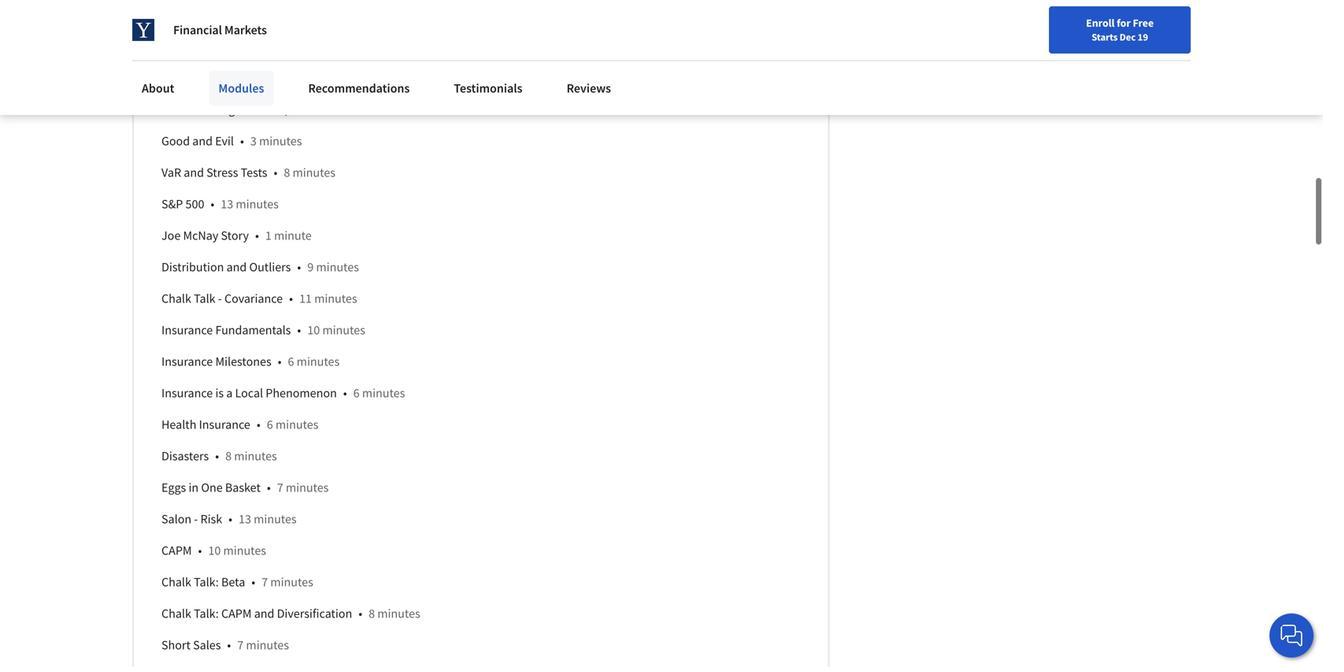 Task type: describe. For each thing, give the bounding box(es) containing it.
show notifications image
[[1111, 20, 1129, 39]]

insurance milestones • 6 minutes
[[161, 354, 340, 370]]

risk
[[200, 511, 222, 527]]

6 for health insurance • 6 minutes
[[267, 417, 273, 433]]

1 vertical spatial 7
[[262, 574, 268, 590]]

• down local
[[257, 417, 260, 433]]

fundamentals
[[215, 322, 291, 338]]

insurance is a local phenomenon • 6 minutes
[[161, 385, 405, 401]]

6 for insurance milestones • 6 minutes
[[288, 354, 294, 370]]

one
[[201, 480, 223, 496]]

enroll
[[1086, 16, 1115, 30]]

arun!
[[290, 102, 319, 118]]

joe mcnay story • 1 minute
[[161, 228, 312, 244]]

• right tests
[[274, 165, 277, 181]]

chalk talk: beta • 7 minutes
[[161, 574, 313, 590]]

joe
[[161, 228, 181, 244]]

chalk for chalk talk - covariance
[[161, 291, 191, 307]]

in
[[189, 480, 199, 496]]

8 right introduction
[[338, 70, 345, 86]]

salon - risk • 13 minutes
[[161, 511, 297, 527]]

• left 3
[[240, 133, 244, 149]]

salon
[[161, 511, 191, 527]]

• down risk
[[198, 543, 202, 559]]

financial for financial markets introduction • 8 minutes
[[161, 70, 209, 86]]

markets for financial markets introduction • 8 minutes
[[212, 70, 253, 86]]

s&p 500 • 13 minutes
[[161, 196, 279, 212]]

local
[[235, 385, 263, 401]]

2 horizontal spatial 7
[[277, 480, 283, 496]]

beta
[[221, 574, 245, 590]]

8 right diversification
[[369, 606, 375, 622]]

eggs
[[161, 480, 186, 496]]

• up the insurance is a local phenomenon • 6 minutes in the bottom of the page
[[278, 354, 282, 370]]

insurance for insurance fundamentals
[[161, 322, 213, 338]]

health insurance • 6 minutes
[[161, 417, 318, 433]]

1 horizontal spatial -
[[218, 291, 222, 307]]

chalk for chalk talk: capm and diversification
[[161, 606, 191, 622]]

assistant,
[[237, 102, 288, 118]]

• right basket
[[267, 480, 271, 496]]

dec
[[1120, 31, 1136, 43]]

• right 500
[[211, 196, 214, 212]]

• right sales at bottom
[[227, 637, 231, 653]]

disasters
[[161, 448, 209, 464]]

for
[[1117, 16, 1131, 30]]

reviews
[[567, 80, 611, 96]]

insurance down a
[[199, 417, 250, 433]]

testimonials link
[[444, 71, 532, 106]]

and for good
[[192, 133, 213, 149]]

financial for financial markets
[[173, 22, 222, 38]]

outliers
[[249, 259, 291, 275]]

0 horizontal spatial 1
[[265, 228, 272, 244]]

1 horizontal spatial 13
[[239, 511, 251, 527]]

1 horizontal spatial capm
[[221, 606, 252, 622]]

• right arun!
[[325, 102, 329, 118]]

and down "chalk talk: beta • 7 minutes"
[[254, 606, 274, 622]]

3
[[250, 133, 257, 149]]

basket
[[225, 480, 261, 496]]

var
[[161, 165, 181, 181]]

1 vertical spatial minute
[[274, 228, 312, 244]]

your teaching assistant, arun! • 1 minute
[[161, 102, 382, 118]]

your
[[161, 102, 185, 118]]

19
[[1138, 31, 1148, 43]]

• right diversification
[[359, 606, 362, 622]]

and for var
[[184, 165, 204, 181]]

• up one on the bottom of page
[[215, 448, 219, 464]]

sales
[[193, 637, 221, 653]]

chalk talk: capm and diversification • 8 minutes
[[161, 606, 420, 622]]

0 vertical spatial 13
[[221, 196, 233, 212]]

distribution
[[161, 259, 224, 275]]

testimonials
[[454, 80, 523, 96]]

recommendations
[[308, 80, 410, 96]]

8 down health insurance • 6 minutes
[[225, 448, 232, 464]]

story
[[221, 228, 249, 244]]

s&p
[[161, 196, 183, 212]]

0 vertical spatial minute
[[344, 102, 382, 118]]



Task type: locate. For each thing, give the bounding box(es) containing it.
7 right basket
[[277, 480, 283, 496]]

13 down stress at the left of page
[[221, 196, 233, 212]]

0 vertical spatial 1
[[335, 102, 342, 118]]

1 horizontal spatial 7
[[262, 574, 268, 590]]

chalk talk - covariance • 11 minutes
[[161, 291, 357, 307]]

• left 9
[[297, 259, 301, 275]]

0 horizontal spatial 10
[[208, 543, 221, 559]]

insurance left milestones
[[161, 354, 213, 370]]

modules
[[218, 80, 264, 96]]

introduction
[[256, 70, 322, 86]]

about
[[142, 80, 174, 96]]

insurance down the talk
[[161, 322, 213, 338]]

• down 11
[[297, 322, 301, 338]]

2 vertical spatial chalk
[[161, 606, 191, 622]]

markets up teaching
[[212, 70, 253, 86]]

0 vertical spatial markets
[[224, 22, 267, 38]]

1 horizontal spatial minute
[[344, 102, 382, 118]]

good and evil • 3 minutes
[[161, 133, 302, 149]]

talk: left beta
[[194, 574, 219, 590]]

good
[[161, 133, 190, 149]]

1 chalk from the top
[[161, 291, 191, 307]]

markets
[[224, 22, 267, 38], [212, 70, 253, 86]]

teaching
[[188, 102, 235, 118]]

financial right yale university icon on the top of the page
[[173, 22, 222, 38]]

0 vertical spatial talk:
[[194, 574, 219, 590]]

talk: up sales at bottom
[[194, 606, 219, 622]]

1 talk: from the top
[[194, 574, 219, 590]]

a
[[226, 385, 233, 401]]

and down joe mcnay story • 1 minute
[[226, 259, 247, 275]]

0 horizontal spatial 13
[[221, 196, 233, 212]]

• right introduction
[[328, 70, 332, 86]]

markets up financial markets introduction • 8 minutes
[[224, 22, 267, 38]]

1 down recommendations
[[335, 102, 342, 118]]

1 vertical spatial financial
[[161, 70, 209, 86]]

enroll for free starts dec 19
[[1086, 16, 1154, 43]]

insurance for insurance milestones
[[161, 354, 213, 370]]

insurance
[[161, 322, 213, 338], [161, 354, 213, 370], [161, 385, 213, 401], [199, 417, 250, 433]]

capm down salon
[[161, 543, 192, 559]]

0 vertical spatial chalk
[[161, 291, 191, 307]]

diversification
[[277, 606, 352, 622]]

2 talk: from the top
[[194, 606, 219, 622]]

stress
[[206, 165, 238, 181]]

minute
[[344, 102, 382, 118], [274, 228, 312, 244]]

0 horizontal spatial 7
[[237, 637, 244, 653]]

financial
[[173, 22, 222, 38], [161, 70, 209, 86]]

0 vertical spatial 6
[[288, 354, 294, 370]]

recommendations link
[[299, 71, 419, 106]]

starts
[[1092, 31, 1118, 43]]

capm • 10 minutes
[[161, 543, 266, 559]]

health
[[161, 417, 196, 433]]

10 down 11
[[307, 322, 320, 338]]

2 vertical spatial 6
[[267, 417, 273, 433]]

9
[[307, 259, 314, 275]]

minute up 9
[[274, 228, 312, 244]]

talk:
[[194, 574, 219, 590], [194, 606, 219, 622]]

talk: for beta
[[194, 574, 219, 590]]

tests
[[241, 165, 267, 181]]

financial markets
[[173, 22, 267, 38]]

7
[[277, 480, 283, 496], [262, 574, 268, 590], [237, 637, 244, 653]]

1 up the outliers at top left
[[265, 228, 272, 244]]

• right phenomenon
[[343, 385, 347, 401]]

6
[[288, 354, 294, 370], [353, 385, 360, 401], [267, 417, 273, 433]]

0 horizontal spatial minute
[[274, 228, 312, 244]]

13 down eggs in one basket • 7 minutes
[[239, 511, 251, 527]]

1 horizontal spatial 10
[[307, 322, 320, 338]]

modules link
[[209, 71, 274, 106]]

financial up your
[[161, 70, 209, 86]]

minute down recommendations
[[344, 102, 382, 118]]

capm
[[161, 543, 192, 559], [221, 606, 252, 622]]

capm down "chalk talk: beta • 7 minutes"
[[221, 606, 252, 622]]

6 down the insurance is a local phenomenon • 6 minutes in the bottom of the page
[[267, 417, 273, 433]]

10
[[307, 322, 320, 338], [208, 543, 221, 559]]

- left risk
[[194, 511, 198, 527]]

short sales • 7 minutes
[[161, 637, 289, 653]]

7 right sales at bottom
[[237, 637, 244, 653]]

free
[[1133, 16, 1154, 30]]

1 vertical spatial 6
[[353, 385, 360, 401]]

insurance left the is
[[161, 385, 213, 401]]

0 vertical spatial -
[[218, 291, 222, 307]]

financial markets introduction • 8 minutes
[[161, 70, 390, 86]]

0 vertical spatial 7
[[277, 480, 283, 496]]

reviews link
[[557, 71, 621, 106]]

mcnay
[[183, 228, 218, 244]]

disasters • 8 minutes
[[161, 448, 277, 464]]

•
[[328, 70, 332, 86], [325, 102, 329, 118], [240, 133, 244, 149], [274, 165, 277, 181], [211, 196, 214, 212], [255, 228, 259, 244], [297, 259, 301, 275], [289, 291, 293, 307], [297, 322, 301, 338], [278, 354, 282, 370], [343, 385, 347, 401], [257, 417, 260, 433], [215, 448, 219, 464], [267, 480, 271, 496], [229, 511, 232, 527], [198, 543, 202, 559], [251, 574, 255, 590], [359, 606, 362, 622], [227, 637, 231, 653]]

talk: for capm
[[194, 606, 219, 622]]

8 right tests
[[284, 165, 290, 181]]

2 chalk from the top
[[161, 574, 191, 590]]

-
[[218, 291, 222, 307], [194, 511, 198, 527]]

1 vertical spatial capm
[[221, 606, 252, 622]]

• right risk
[[229, 511, 232, 527]]

500
[[186, 196, 204, 212]]

chalk
[[161, 291, 191, 307], [161, 574, 191, 590], [161, 606, 191, 622]]

• left 11
[[289, 291, 293, 307]]

1 horizontal spatial 1
[[335, 102, 342, 118]]

6 right phenomenon
[[353, 385, 360, 401]]

0 horizontal spatial -
[[194, 511, 198, 527]]

0 horizontal spatial capm
[[161, 543, 192, 559]]

distribution and outliers • 9 minutes
[[161, 259, 359, 275]]

1 vertical spatial chalk
[[161, 574, 191, 590]]

chat with us image
[[1279, 623, 1304, 648]]

1 vertical spatial markets
[[212, 70, 253, 86]]

• right beta
[[251, 574, 255, 590]]

2 vertical spatial 7
[[237, 637, 244, 653]]

markets for financial markets
[[224, 22, 267, 38]]

0 horizontal spatial 6
[[267, 417, 273, 433]]

chalk for chalk talk: beta
[[161, 574, 191, 590]]

0 vertical spatial financial
[[173, 22, 222, 38]]

1 vertical spatial 1
[[265, 228, 272, 244]]

milestones
[[215, 354, 271, 370]]

10 down risk
[[208, 543, 221, 559]]

covariance
[[224, 291, 283, 307]]

is
[[215, 385, 224, 401]]

insurance fundamentals • 10 minutes
[[161, 322, 365, 338]]

13
[[221, 196, 233, 212], [239, 511, 251, 527]]

phenomenon
[[266, 385, 337, 401]]

talk
[[194, 291, 215, 307]]

and left evil
[[192, 133, 213, 149]]

8
[[338, 70, 345, 86], [284, 165, 290, 181], [225, 448, 232, 464], [369, 606, 375, 622]]

english button
[[993, 0, 1088, 51]]

- right the talk
[[218, 291, 222, 307]]

2 horizontal spatial 6
[[353, 385, 360, 401]]

chalk down the capm • 10 minutes
[[161, 574, 191, 590]]

3 chalk from the top
[[161, 606, 191, 622]]

about link
[[132, 71, 184, 106]]

evil
[[215, 133, 234, 149]]

0 vertical spatial 10
[[307, 322, 320, 338]]

chalk left the talk
[[161, 291, 191, 307]]

chalk up short
[[161, 606, 191, 622]]

eggs in one basket • 7 minutes
[[161, 480, 329, 496]]

• right story
[[255, 228, 259, 244]]

0 vertical spatial capm
[[161, 543, 192, 559]]

7 right beta
[[262, 574, 268, 590]]

and right var
[[184, 165, 204, 181]]

insurance for insurance is a local phenomenon
[[161, 385, 213, 401]]

var and stress tests • 8 minutes
[[161, 165, 335, 181]]

1 vertical spatial 13
[[239, 511, 251, 527]]

1 vertical spatial -
[[194, 511, 198, 527]]

minutes
[[347, 70, 390, 86], [259, 133, 302, 149], [293, 165, 335, 181], [236, 196, 279, 212], [316, 259, 359, 275], [314, 291, 357, 307], [322, 322, 365, 338], [297, 354, 340, 370], [362, 385, 405, 401], [276, 417, 318, 433], [234, 448, 277, 464], [286, 480, 329, 496], [254, 511, 297, 527], [223, 543, 266, 559], [270, 574, 313, 590], [377, 606, 420, 622], [246, 637, 289, 653]]

None search field
[[224, 10, 603, 41]]

short
[[161, 637, 191, 653]]

11
[[299, 291, 312, 307]]

and
[[192, 133, 213, 149], [184, 165, 204, 181], [226, 259, 247, 275], [254, 606, 274, 622]]

and for distribution
[[226, 259, 247, 275]]

english
[[1021, 18, 1059, 33]]

1
[[335, 102, 342, 118], [265, 228, 272, 244]]

6 up the insurance is a local phenomenon • 6 minutes in the bottom of the page
[[288, 354, 294, 370]]

1 horizontal spatial 6
[[288, 354, 294, 370]]

yale university image
[[132, 19, 154, 41]]

1 vertical spatial talk:
[[194, 606, 219, 622]]

1 vertical spatial 10
[[208, 543, 221, 559]]



Task type: vqa. For each thing, say whether or not it's contained in the screenshot.


